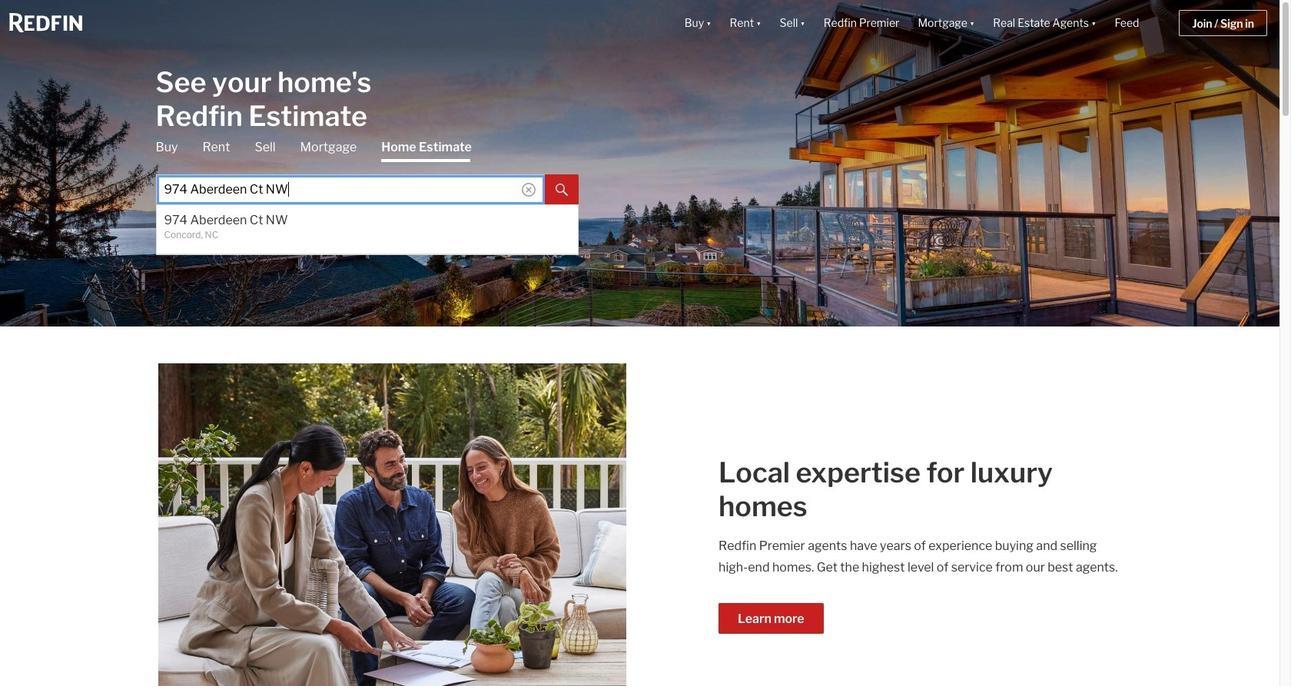 Task type: vqa. For each thing, say whether or not it's contained in the screenshot.
the A woman showing a document for a backyard consultation. image
yes



Task type: describe. For each thing, give the bounding box(es) containing it.
a woman showing a document for a backyard consultation. image
[[159, 364, 627, 687]]

submit search image
[[556, 184, 568, 196]]



Task type: locate. For each thing, give the bounding box(es) containing it.
search input image
[[522, 183, 536, 196]]

Enter your street address search field
[[156, 174, 545, 205]]

clear input button
[[522, 185, 536, 199]]

tab list
[[156, 139, 579, 255]]



